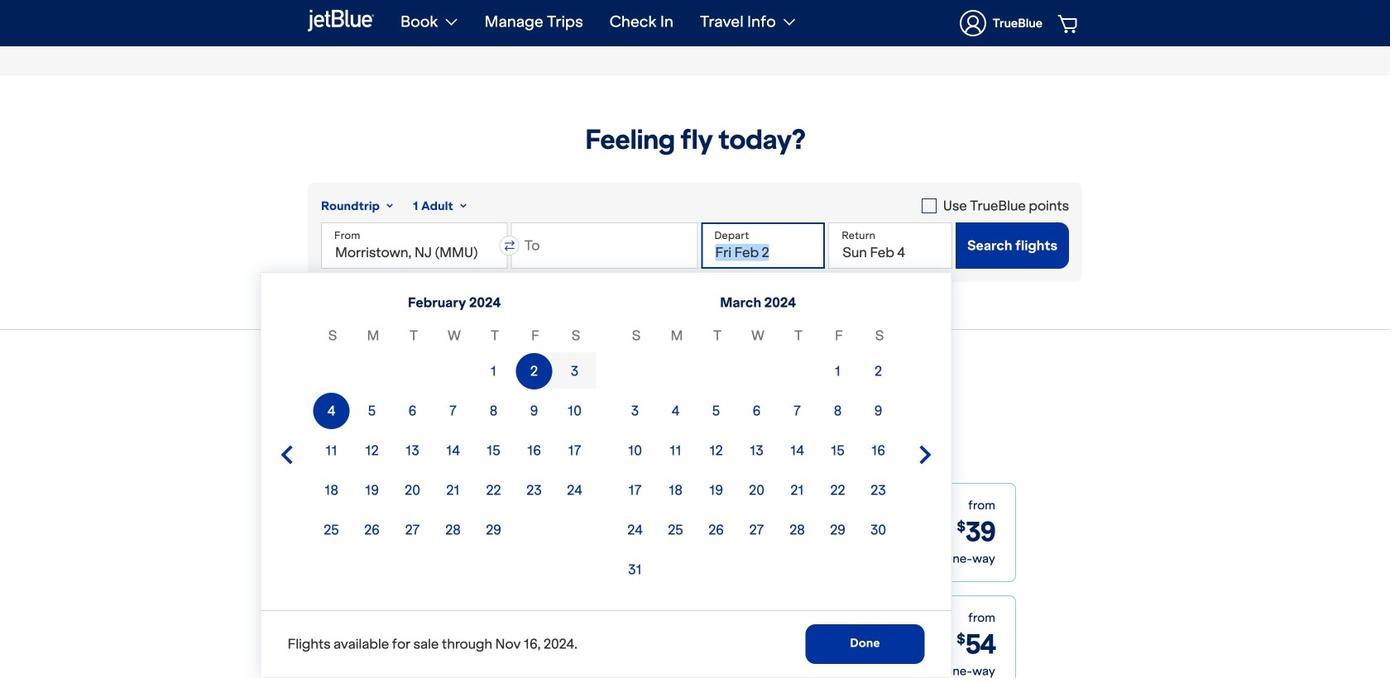 Task type: vqa. For each thing, say whether or not it's contained in the screenshot.
jetblue home image
no



Task type: locate. For each thing, give the bounding box(es) containing it.
None checkbox
[[922, 196, 1069, 216]]

next month image
[[916, 445, 936, 465]]

None text field
[[321, 223, 508, 269], [511, 223, 698, 269], [321, 223, 508, 269], [511, 223, 698, 269]]

chicago image
[[375, 597, 520, 679]]

Depart Press DOWN ARROW key to select available dates field
[[701, 223, 825, 269]]

jetblue image
[[308, 7, 374, 34]]

navigation
[[387, 0, 1083, 46]]

opens modal on same screen image
[[621, 556, 633, 565], [624, 556, 633, 565], [621, 669, 633, 678], [624, 669, 633, 678]]



Task type: describe. For each thing, give the bounding box(es) containing it.
Return Press DOWN ARROW key to select available dates field
[[829, 223, 953, 269]]

shopping cart (empty) image
[[1058, 13, 1081, 33]]

boston image
[[375, 484, 520, 582]]

previous month image
[[277, 445, 297, 465]]



